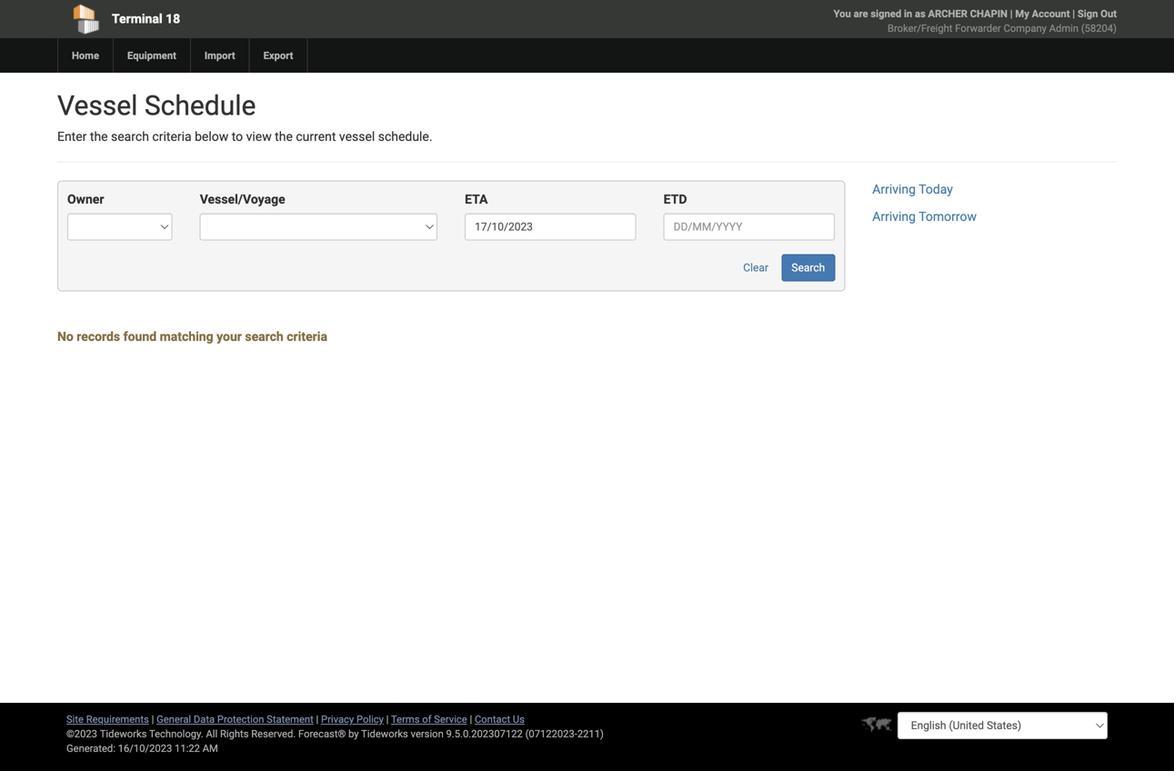 Task type: describe. For each thing, give the bounding box(es) containing it.
below
[[195, 129, 229, 144]]

site requirements link
[[66, 714, 149, 726]]

clear
[[744, 262, 769, 274]]

are
[[854, 8, 869, 20]]

2 the from the left
[[275, 129, 293, 144]]

generated:
[[66, 743, 116, 755]]

you are signed in as archer chapin | my account | sign out broker/freight forwarder company admin (58204)
[[834, 8, 1118, 34]]

us
[[513, 714, 525, 726]]

arriving today link
[[873, 182, 954, 197]]

service
[[434, 714, 468, 726]]

1 horizontal spatial criteria
[[287, 329, 328, 344]]

home
[[72, 50, 99, 61]]

view
[[246, 129, 272, 144]]

site requirements | general data protection statement | privacy policy | terms of service | contact us ©2023 tideworks technology. all rights reserved. forecast® by tideworks version 9.5.0.202307122 (07122023-2211) generated: 16/10/2023 11:22 am
[[66, 714, 604, 755]]

rights
[[220, 728, 249, 740]]

tideworks
[[361, 728, 408, 740]]

arriving tomorrow
[[873, 209, 977, 224]]

my
[[1016, 8, 1030, 20]]

data
[[194, 714, 215, 726]]

criteria inside 'vessel schedule enter the search criteria below to view the current vessel schedule.'
[[152, 129, 192, 144]]

search inside 'vessel schedule enter the search criteria below to view the current vessel schedule.'
[[111, 129, 149, 144]]

vessel/voyage
[[200, 192, 285, 207]]

reserved.
[[251, 728, 296, 740]]

by
[[349, 728, 359, 740]]

9.5.0.202307122
[[446, 728, 523, 740]]

records
[[77, 329, 120, 344]]

no records found matching your search criteria
[[57, 329, 328, 344]]

site
[[66, 714, 84, 726]]

in
[[905, 8, 913, 20]]

terminal
[[112, 11, 163, 26]]

arriving for arriving tomorrow
[[873, 209, 916, 224]]

home link
[[57, 38, 113, 73]]

no
[[57, 329, 74, 344]]

arriving for arriving today
[[873, 182, 916, 197]]

you
[[834, 8, 852, 20]]

equipment
[[127, 50, 176, 61]]

search
[[792, 262, 826, 274]]

current
[[296, 129, 336, 144]]

schedule.
[[378, 129, 433, 144]]

out
[[1101, 8, 1118, 20]]

18
[[166, 11, 180, 26]]

terms
[[391, 714, 420, 726]]

tomorrow
[[919, 209, 977, 224]]

matching
[[160, 329, 214, 344]]

sign
[[1078, 8, 1099, 20]]

account
[[1033, 8, 1071, 20]]

equipment link
[[113, 38, 190, 73]]

16/10/2023
[[118, 743, 172, 755]]

forecast®
[[299, 728, 346, 740]]

sign out link
[[1078, 8, 1118, 20]]

privacy policy link
[[321, 714, 384, 726]]

search button
[[782, 254, 836, 282]]

schedule
[[145, 90, 256, 122]]

owner
[[67, 192, 104, 207]]

(58204)
[[1082, 22, 1118, 34]]

arriving today
[[873, 182, 954, 197]]

etd
[[664, 192, 687, 207]]

import
[[205, 50, 235, 61]]

1 horizontal spatial search
[[245, 329, 284, 344]]

archer
[[929, 8, 968, 20]]

eta
[[465, 192, 488, 207]]

(07122023-
[[526, 728, 578, 740]]

to
[[232, 129, 243, 144]]

company
[[1004, 22, 1047, 34]]

import link
[[190, 38, 249, 73]]



Task type: vqa. For each thing, say whether or not it's contained in the screenshot.
mass update at the top left of page
no



Task type: locate. For each thing, give the bounding box(es) containing it.
enter
[[57, 129, 87, 144]]

2211)
[[578, 728, 604, 740]]

contact
[[475, 714, 511, 726]]

1 vertical spatial search
[[245, 329, 284, 344]]

search right your
[[245, 329, 284, 344]]

today
[[919, 182, 954, 197]]

| left sign
[[1073, 8, 1076, 20]]

policy
[[357, 714, 384, 726]]

forwarder
[[956, 22, 1002, 34]]

chapin
[[971, 8, 1008, 20]]

arriving up arriving tomorrow link
[[873, 182, 916, 197]]

your
[[217, 329, 242, 344]]

0 vertical spatial arriving
[[873, 182, 916, 197]]

criteria
[[152, 129, 192, 144], [287, 329, 328, 344]]

0 horizontal spatial the
[[90, 129, 108, 144]]

am
[[203, 743, 218, 755]]

| up 9.5.0.202307122
[[470, 714, 473, 726]]

2 arriving from the top
[[873, 209, 916, 224]]

export
[[264, 50, 293, 61]]

0 horizontal spatial criteria
[[152, 129, 192, 144]]

export link
[[249, 38, 307, 73]]

1 the from the left
[[90, 129, 108, 144]]

ETA text field
[[465, 213, 637, 241]]

1 arriving from the top
[[873, 182, 916, 197]]

criteria left below
[[152, 129, 192, 144]]

arriving tomorrow link
[[873, 209, 977, 224]]

0 vertical spatial criteria
[[152, 129, 192, 144]]

my account link
[[1016, 8, 1071, 20]]

general data protection statement link
[[157, 714, 314, 726]]

arriving
[[873, 182, 916, 197], [873, 209, 916, 224]]

contact us link
[[475, 714, 525, 726]]

all
[[206, 728, 218, 740]]

broker/freight
[[888, 22, 953, 34]]

vessel
[[57, 90, 138, 122]]

| up tideworks
[[387, 714, 389, 726]]

1 vertical spatial criteria
[[287, 329, 328, 344]]

arriving down arriving today link
[[873, 209, 916, 224]]

0 vertical spatial search
[[111, 129, 149, 144]]

the right view
[[275, 129, 293, 144]]

| left general
[[152, 714, 154, 726]]

requirements
[[86, 714, 149, 726]]

| up the 'forecast®'
[[316, 714, 319, 726]]

vessel schedule enter the search criteria below to view the current vessel schedule.
[[57, 90, 433, 144]]

privacy
[[321, 714, 354, 726]]

of
[[422, 714, 432, 726]]

vessel
[[339, 129, 375, 144]]

search
[[111, 129, 149, 144], [245, 329, 284, 344]]

general
[[157, 714, 191, 726]]

signed
[[871, 8, 902, 20]]

version
[[411, 728, 444, 740]]

technology.
[[149, 728, 204, 740]]

ETD text field
[[664, 213, 836, 241]]

search down the vessel
[[111, 129, 149, 144]]

clear button
[[734, 254, 779, 282]]

protection
[[217, 714, 264, 726]]

terminal 18 link
[[57, 0, 483, 38]]

the
[[90, 129, 108, 144], [275, 129, 293, 144]]

terminal 18
[[112, 11, 180, 26]]

statement
[[267, 714, 314, 726]]

as
[[915, 8, 926, 20]]

11:22
[[175, 743, 200, 755]]

terms of service link
[[391, 714, 468, 726]]

1 horizontal spatial the
[[275, 129, 293, 144]]

admin
[[1050, 22, 1079, 34]]

|
[[1011, 8, 1013, 20], [1073, 8, 1076, 20], [152, 714, 154, 726], [316, 714, 319, 726], [387, 714, 389, 726], [470, 714, 473, 726]]

| left my at the top of page
[[1011, 8, 1013, 20]]

1 vertical spatial arriving
[[873, 209, 916, 224]]

found
[[123, 329, 157, 344]]

the right "enter" in the top of the page
[[90, 129, 108, 144]]

criteria right your
[[287, 329, 328, 344]]

©2023 tideworks
[[66, 728, 147, 740]]

0 horizontal spatial search
[[111, 129, 149, 144]]



